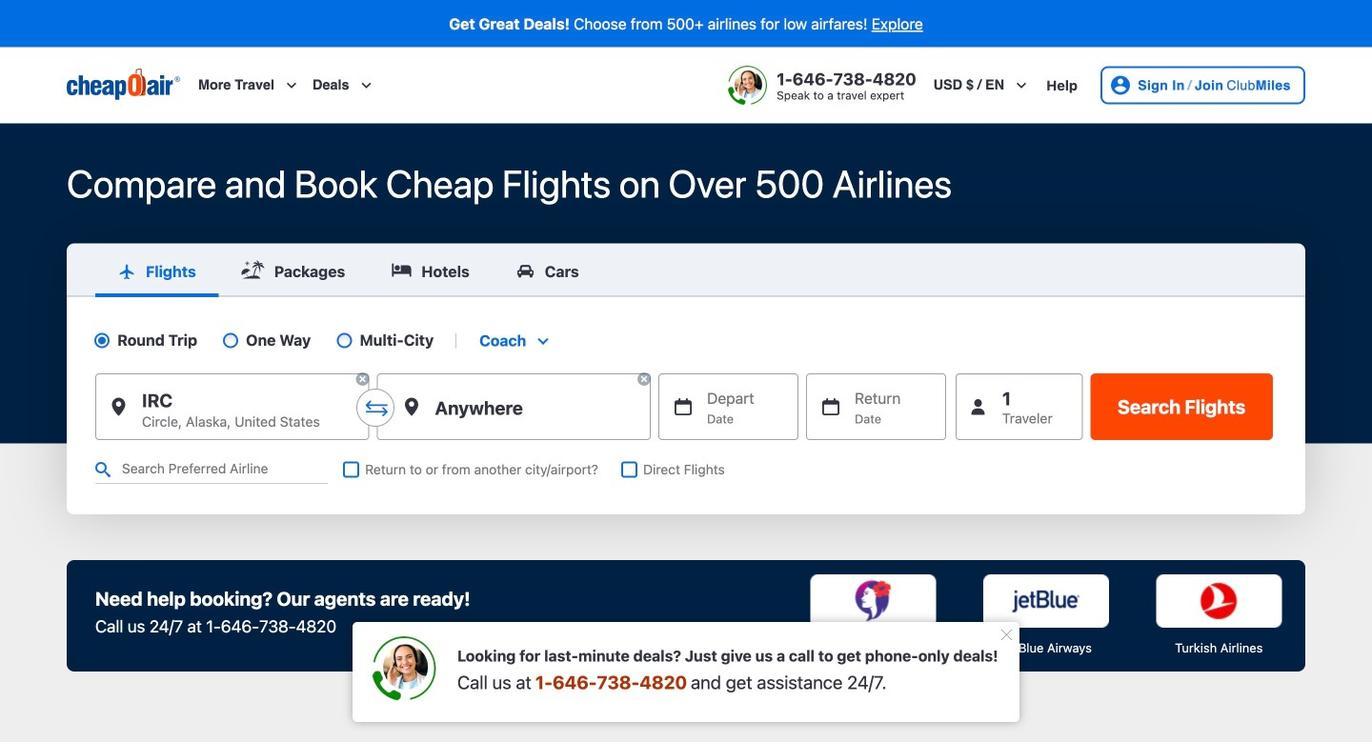 Task type: describe. For each thing, give the bounding box(es) containing it.
call us at1-646-738-4820 image
[[372, 637, 436, 702]]

search widget tabs tab list
[[67, 244, 1306, 297]]

speak to a travel expert image
[[728, 66, 767, 105]]

turkish airlines image
[[1156, 575, 1282, 628]]

search image
[[95, 462, 111, 478]]

1 clear field image from the left
[[355, 372, 370, 387]]



Task type: locate. For each thing, give the bounding box(es) containing it.
clear field image
[[355, 372, 370, 387], [637, 372, 652, 387]]

2 clear field image from the left
[[637, 372, 652, 387]]

None button
[[1091, 374, 1273, 440]]

jetblue airways image
[[983, 575, 1109, 628]]

0 horizontal spatial clear field image
[[355, 372, 370, 387]]

None field
[[472, 331, 555, 350]]

1 horizontal spatial clear field image
[[637, 372, 652, 387]]

cookie consent banner dialog
[[0, 655, 1372, 742]]

Search Preferred Airline text field
[[95, 456, 328, 484]]

None search field
[[0, 124, 1372, 742]]

form
[[67, 244, 1306, 515]]

hawaiian airlines image
[[811, 575, 936, 628]]



Task type: vqa. For each thing, say whether or not it's contained in the screenshot.
Search image
yes



